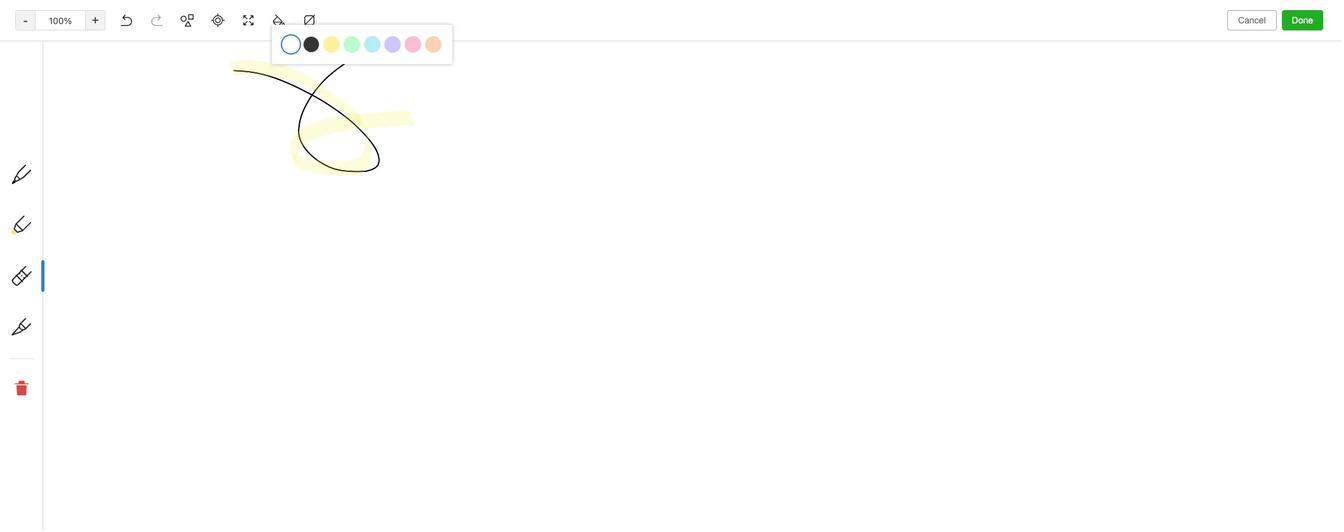 Task type: vqa. For each thing, say whether or not it's contained in the screenshot.
tree containing Home
yes



Task type: describe. For each thing, give the bounding box(es) containing it.
share
[[1275, 35, 1300, 46]]

expand note image
[[403, 33, 419, 48]]

home link
[[0, 100, 152, 120]]

tags button
[[0, 209, 152, 229]]

notebooks link
[[0, 189, 152, 209]]

share button
[[1264, 30, 1311, 51]]

shortcuts
[[29, 125, 68, 136]]

shared with me
[[28, 234, 92, 245]]

settings image
[[130, 10, 145, 25]]

new
[[28, 72, 46, 83]]

insert image
[[403, 61, 460, 79]]

shared
[[28, 234, 57, 245]]

notebook inside note list element
[[212, 38, 270, 53]]

trash link
[[0, 257, 152, 278]]

trash
[[28, 262, 51, 273]]

you
[[1240, 35, 1254, 45]]

tasks
[[28, 165, 51, 176]]

only
[[1220, 35, 1238, 45]]

first notebook inside button
[[449, 35, 506, 45]]

new button
[[8, 67, 145, 90]]

tree containing home
[[0, 100, 152, 462]]

note list element
[[152, 25, 395, 532]]

only you
[[1220, 35, 1254, 45]]

first inside note list element
[[183, 38, 209, 53]]



Task type: locate. For each thing, give the bounding box(es) containing it.
notes
[[28, 145, 52, 156]]

Search text field
[[17, 37, 136, 60]]

notebooks
[[29, 193, 73, 204]]

1 horizontal spatial notebook
[[468, 35, 506, 45]]

0 horizontal spatial first
[[183, 38, 209, 53]]

None search field
[[17, 37, 136, 60]]

shortcuts button
[[0, 120, 152, 140]]

shared with me link
[[0, 229, 152, 250]]

first notebook button
[[433, 32, 510, 50]]

notes link
[[0, 140, 152, 161]]

notebook
[[468, 35, 506, 45], [212, 38, 270, 53]]

first notebook inside note list element
[[183, 38, 270, 53]]

1 horizontal spatial first notebook
[[449, 35, 506, 45]]

tree
[[0, 100, 152, 462]]

first
[[449, 35, 466, 45], [183, 38, 209, 53]]

first notebook
[[449, 35, 506, 45], [183, 38, 270, 53]]

1 horizontal spatial first
[[449, 35, 466, 45]]

notebook inside button
[[468, 35, 506, 45]]

Note Editor text field
[[0, 0, 1341, 532]]

tags
[[29, 214, 48, 225]]

me
[[79, 234, 92, 245]]

tasks button
[[0, 161, 152, 181]]

with
[[59, 234, 77, 245]]

0 horizontal spatial notebook
[[212, 38, 270, 53]]

home
[[28, 105, 52, 115]]

note window element
[[0, 0, 1341, 532]]

first inside button
[[449, 35, 466, 45]]

0 horizontal spatial first notebook
[[183, 38, 270, 53]]



